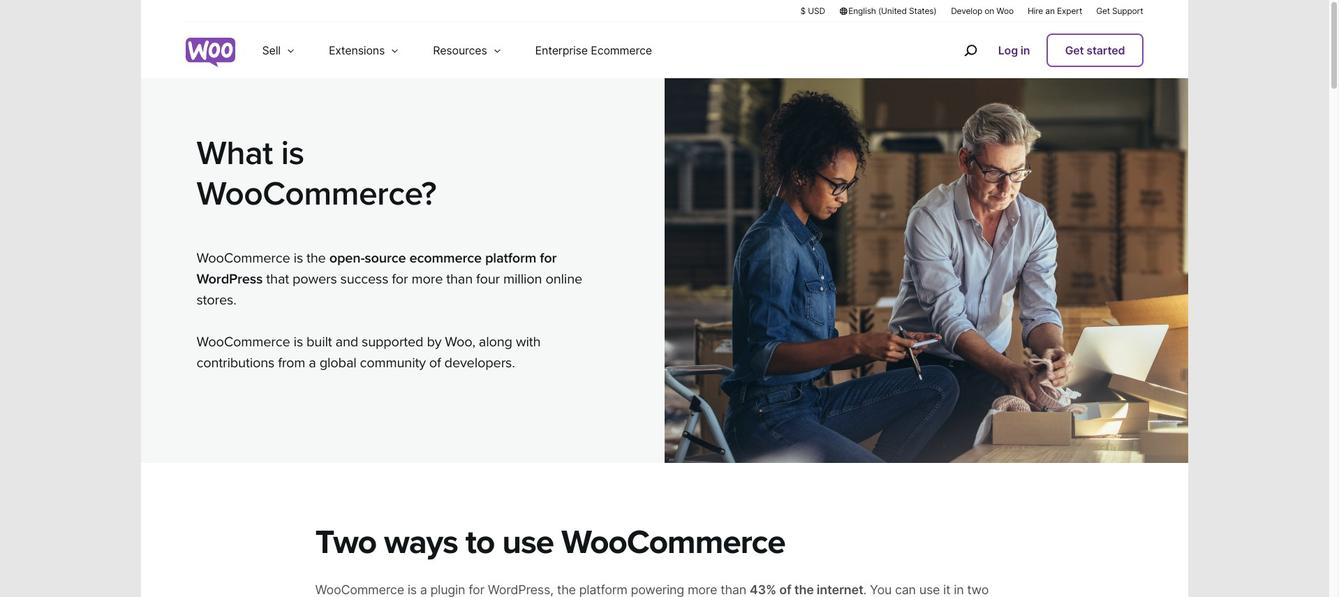 Task type: describe. For each thing, give the bounding box(es) containing it.
woo
[[997, 6, 1014, 16]]

to
[[466, 523, 495, 563]]

log in
[[999, 43, 1031, 57]]

platform inside 'open-source ecommerce platform for wordpress'
[[485, 250, 537, 267]]

1 horizontal spatial platform
[[579, 582, 628, 597]]

woocommerce is a plugin for wordpress, the platform powering more than 43% of the internet
[[315, 582, 864, 597]]

resources button
[[416, 22, 519, 78]]

source
[[365, 250, 406, 267]]

.
[[864, 582, 867, 597]]

get started link
[[1047, 34, 1144, 67]]

two
[[315, 523, 376, 563]]

ways
[[384, 523, 458, 563]]

wordpress,
[[488, 582, 554, 597]]

sell button
[[246, 22, 312, 78]]

for for plugin
[[469, 582, 485, 597]]

in inside service navigation menu element
[[1021, 43, 1031, 57]]

online
[[546, 271, 583, 288]]

powering
[[631, 582, 685, 597]]

is for woocommerce?
[[281, 133, 304, 174]]

along
[[479, 334, 513, 351]]

more inside that powers success for more than four million online stores.
[[412, 271, 443, 288]]

hire an expert link
[[1028, 5, 1083, 17]]

43%
[[750, 582, 777, 597]]

. you can use it in two
[[315, 582, 1000, 597]]

success
[[341, 271, 389, 288]]

resources
[[433, 43, 487, 57]]

ecommerce
[[591, 43, 652, 57]]

four
[[476, 271, 500, 288]]

internet
[[817, 582, 864, 597]]

an
[[1046, 6, 1055, 16]]

on
[[985, 6, 995, 16]]

extensions button
[[312, 22, 416, 78]]

than inside that powers success for more than four million online stores.
[[447, 271, 473, 288]]

get support link
[[1097, 5, 1144, 17]]

woocommerce?
[[197, 174, 437, 214]]

started
[[1087, 43, 1126, 57]]

woo,
[[445, 334, 476, 351]]

1 vertical spatial more
[[688, 582, 718, 597]]

plugin
[[431, 582, 465, 597]]

hire an expert
[[1028, 6, 1083, 16]]

contributions
[[197, 355, 275, 372]]

woocommerce is built and supported by woo, along with contributions from a global community of developers.
[[197, 334, 541, 372]]

enterprise ecommerce
[[535, 43, 652, 57]]

that powers success for more than four million online stores.
[[197, 271, 583, 309]]

what
[[197, 133, 273, 174]]

woocommerce for woocommerce is built and supported by woo, along with contributions from a global community of developers.
[[197, 334, 290, 351]]

get for get support
[[1097, 6, 1111, 16]]

you
[[870, 582, 892, 597]]

$
[[801, 6, 806, 16]]

use for it
[[920, 582, 940, 597]]

(united
[[879, 6, 907, 16]]

sell
[[262, 43, 281, 57]]

hire
[[1028, 6, 1044, 16]]

a inside woocommerce is built and supported by woo, along with contributions from a global community of developers.
[[309, 355, 316, 372]]

ecommerce
[[410, 250, 482, 267]]

for for platform
[[540, 250, 557, 267]]

wordpress
[[197, 271, 263, 288]]

states)
[[909, 6, 937, 16]]

enterprise ecommerce link
[[519, 22, 669, 78]]

extensions
[[329, 43, 385, 57]]

it
[[944, 582, 951, 597]]



Task type: vqa. For each thing, say whether or not it's contained in the screenshot.
Search Box
no



Task type: locate. For each thing, give the bounding box(es) containing it.
the
[[307, 250, 326, 267], [557, 582, 576, 597], [795, 582, 814, 597]]

1 horizontal spatial the
[[557, 582, 576, 597]]

use left it
[[920, 582, 940, 597]]

support
[[1113, 6, 1144, 16]]

use
[[502, 523, 554, 563], [920, 582, 940, 597]]

is for built
[[294, 334, 303, 351]]

1 vertical spatial get
[[1066, 43, 1084, 57]]

woocommerce up the powering at the bottom of the page
[[562, 523, 786, 563]]

1 horizontal spatial than
[[721, 582, 747, 597]]

is left built
[[294, 334, 303, 351]]

1 horizontal spatial get
[[1097, 6, 1111, 16]]

english (united states) button
[[840, 5, 938, 17]]

0 horizontal spatial than
[[447, 271, 473, 288]]

more
[[412, 271, 443, 288], [688, 582, 718, 597]]

and
[[336, 334, 358, 351]]

of inside woocommerce is built and supported by woo, along with contributions from a global community of developers.
[[429, 355, 441, 372]]

1 vertical spatial of
[[780, 582, 792, 597]]

0 horizontal spatial platform
[[485, 250, 537, 267]]

a right from
[[309, 355, 316, 372]]

for right plugin
[[469, 582, 485, 597]]

2 vertical spatial for
[[469, 582, 485, 597]]

the up powers
[[307, 250, 326, 267]]

english (united states)
[[849, 6, 937, 16]]

use up wordpress,
[[502, 523, 554, 563]]

1 vertical spatial use
[[920, 582, 940, 597]]

woocommerce up contributions
[[197, 334, 290, 351]]

0 horizontal spatial for
[[392, 271, 408, 288]]

english
[[849, 6, 876, 16]]

woocommerce for woocommerce is the
[[197, 250, 290, 267]]

platform
[[485, 250, 537, 267], [579, 582, 628, 597]]

develop on woo
[[952, 6, 1014, 16]]

what is woocommerce?
[[197, 133, 437, 214]]

develop
[[952, 6, 983, 16]]

can
[[895, 582, 916, 597]]

for inside 'open-source ecommerce platform for wordpress'
[[540, 250, 557, 267]]

0 vertical spatial more
[[412, 271, 443, 288]]

for inside that powers success for more than four million online stores.
[[392, 271, 408, 288]]

the left internet
[[795, 582, 814, 597]]

woocommerce down two
[[315, 582, 404, 597]]

woocommerce is the
[[197, 250, 329, 267]]

powers
[[293, 271, 337, 288]]

get left started
[[1066, 43, 1084, 57]]

0 horizontal spatial more
[[412, 271, 443, 288]]

that
[[266, 271, 289, 288]]

is inside woocommerce is built and supported by woo, along with contributions from a global community of developers.
[[294, 334, 303, 351]]

developers.
[[445, 355, 515, 372]]

by
[[427, 334, 442, 351]]

in inside . you can use it in two
[[954, 582, 964, 597]]

from
[[278, 355, 306, 372]]

for up online
[[540, 250, 557, 267]]

0 horizontal spatial the
[[307, 250, 326, 267]]

expert
[[1058, 6, 1083, 16]]

1 horizontal spatial in
[[1021, 43, 1031, 57]]

0 vertical spatial get
[[1097, 6, 1111, 16]]

get support
[[1097, 6, 1144, 16]]

enterprise
[[535, 43, 588, 57]]

log
[[999, 43, 1018, 57]]

of
[[429, 355, 441, 372], [780, 582, 792, 597]]

1 horizontal spatial for
[[469, 582, 485, 597]]

stores.
[[197, 292, 237, 309]]

of right 43%
[[780, 582, 792, 597]]

platform left the powering at the bottom of the page
[[579, 582, 628, 597]]

0 horizontal spatial of
[[429, 355, 441, 372]]

1 horizontal spatial use
[[920, 582, 940, 597]]

two ways to use woocommerce
[[315, 523, 786, 563]]

0 vertical spatial a
[[309, 355, 316, 372]]

2 horizontal spatial the
[[795, 582, 814, 597]]

supported
[[362, 334, 424, 351]]

million
[[504, 271, 542, 288]]

1 vertical spatial for
[[392, 271, 408, 288]]

platform up million
[[485, 250, 537, 267]]

of down by
[[429, 355, 441, 372]]

woocommerce inside woocommerce is built and supported by woo, along with contributions from a global community of developers.
[[197, 334, 290, 351]]

0 horizontal spatial in
[[954, 582, 964, 597]]

for down 'source'
[[392, 271, 408, 288]]

0 vertical spatial than
[[447, 271, 473, 288]]

use inside . you can use it in two
[[920, 582, 940, 597]]

1 vertical spatial platform
[[579, 582, 628, 597]]

0 horizontal spatial a
[[309, 355, 316, 372]]

open-
[[329, 250, 365, 267]]

is inside what is woocommerce?
[[281, 133, 304, 174]]

1 horizontal spatial a
[[420, 582, 427, 597]]

open-source ecommerce platform for wordpress
[[197, 250, 557, 288]]

log in link
[[993, 35, 1036, 66]]

2 horizontal spatial for
[[540, 250, 557, 267]]

a
[[309, 355, 316, 372], [420, 582, 427, 597]]

woocommerce for woocommerce is a plugin for wordpress, the platform powering more than 43% of the internet
[[315, 582, 404, 597]]

for
[[540, 250, 557, 267], [392, 271, 408, 288], [469, 582, 485, 597]]

is
[[281, 133, 304, 174], [294, 250, 303, 267], [294, 334, 303, 351], [408, 582, 417, 597]]

get left the support
[[1097, 6, 1111, 16]]

service navigation menu element
[[934, 28, 1144, 73]]

in right the log
[[1021, 43, 1031, 57]]

than down 'ecommerce'
[[447, 271, 473, 288]]

built
[[307, 334, 332, 351]]

get started
[[1066, 43, 1126, 57]]

is for a
[[408, 582, 417, 597]]

more down 'ecommerce'
[[412, 271, 443, 288]]

use for woocommerce
[[502, 523, 554, 563]]

1 vertical spatial in
[[954, 582, 964, 597]]

is right what
[[281, 133, 304, 174]]

0 horizontal spatial use
[[502, 523, 554, 563]]

the right wordpress,
[[557, 582, 576, 597]]

is for the
[[294, 250, 303, 267]]

is left plugin
[[408, 582, 417, 597]]

with
[[516, 334, 541, 351]]

global
[[320, 355, 357, 372]]

a left plugin
[[420, 582, 427, 597]]

1 horizontal spatial more
[[688, 582, 718, 597]]

in right it
[[954, 582, 964, 597]]

in
[[1021, 43, 1031, 57], [954, 582, 964, 597]]

develop on woo link
[[952, 5, 1014, 17]]

$ usd button
[[801, 5, 826, 17]]

get for get started
[[1066, 43, 1084, 57]]

community
[[360, 355, 426, 372]]

get
[[1097, 6, 1111, 16], [1066, 43, 1084, 57]]

two
[[968, 582, 989, 597]]

is up powers
[[294, 250, 303, 267]]

search image
[[960, 39, 982, 61]]

woocommerce
[[197, 250, 290, 267], [197, 334, 290, 351], [562, 523, 786, 563], [315, 582, 404, 597]]

woocommerce up wordpress
[[197, 250, 290, 267]]

than
[[447, 271, 473, 288], [721, 582, 747, 597]]

0 vertical spatial of
[[429, 355, 441, 372]]

0 vertical spatial platform
[[485, 250, 537, 267]]

1 horizontal spatial of
[[780, 582, 792, 597]]

more right the powering at the bottom of the page
[[688, 582, 718, 597]]

1 vertical spatial a
[[420, 582, 427, 597]]

1 vertical spatial than
[[721, 582, 747, 597]]

0 vertical spatial for
[[540, 250, 557, 267]]

than left 43%
[[721, 582, 747, 597]]

0 vertical spatial in
[[1021, 43, 1031, 57]]

0 horizontal spatial get
[[1066, 43, 1084, 57]]

usd
[[808, 6, 826, 16]]

get inside service navigation menu element
[[1066, 43, 1084, 57]]

$ usd
[[801, 6, 826, 16]]

0 vertical spatial use
[[502, 523, 554, 563]]



